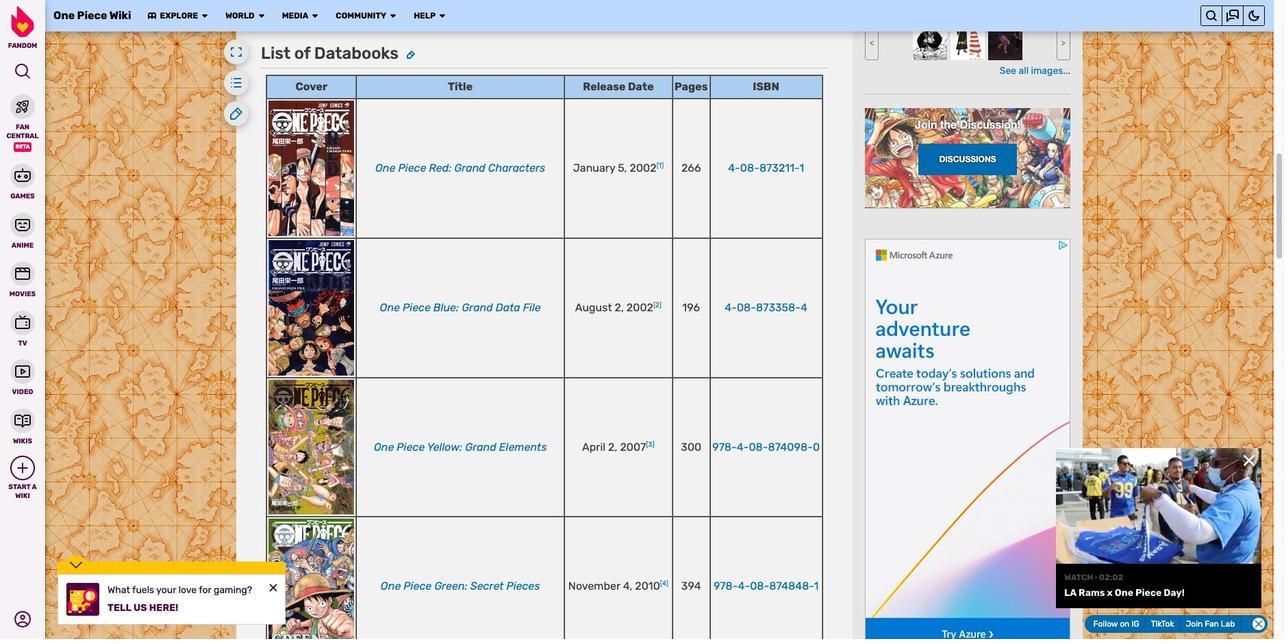 Task type: vqa. For each thing, say whether or not it's contained in the screenshot.


Task type: describe. For each thing, give the bounding box(es) containing it.
[4]
[[660, 580, 669, 588]]

start a wiki link
[[0, 456, 45, 501]]

watch 02:02 la rams x one piece day!
[[1064, 573, 1185, 599]]

help link
[[414, 11, 436, 21]]

196
[[682, 302, 700, 315]]

piece for red:
[[398, 162, 426, 175]]

world link
[[225, 11, 255, 21]]

your
[[156, 585, 176, 597]]

join fan lab link
[[1181, 617, 1242, 632]]

2010
[[635, 580, 660, 593]]

fan inside join fan lab link
[[1205, 620, 1219, 629]]

pages
[[675, 80, 708, 93]]

978- for 978-4-08-874098-0
[[712, 441, 737, 454]]

join the discussion !
[[915, 117, 1020, 130]]

august 2, 2002 [2]
[[575, 301, 662, 315]]

list
[[261, 44, 291, 63]]

movies link
[[0, 260, 45, 299]]

cover
[[296, 80, 327, 93]]

eternal log punkhazard.png image
[[951, 26, 985, 60]]

one piece blue: grand data file
[[380, 302, 541, 315]]

4- left 874098-
[[737, 441, 749, 454]]

media link
[[282, 11, 308, 21]]

08- right "266"
[[740, 162, 759, 175]]

video link
[[0, 358, 45, 397]]

pieces
[[506, 580, 540, 593]]

grand for elements
[[465, 441, 496, 454]]

games
[[10, 192, 35, 201]]

elements
[[499, 441, 547, 454]]

start a wiki
[[8, 484, 37, 500]]

1 vertical spatial 1
[[814, 580, 819, 593]]

394
[[681, 580, 701, 593]]

november
[[568, 580, 620, 593]]

4-08-873211-1 link
[[728, 162, 804, 175]]

community
[[336, 11, 386, 20]]

4,
[[623, 580, 632, 593]]

one piece red: grand characters
[[375, 162, 545, 175]]

[2] link
[[653, 301, 662, 310]]

fandom
[[8, 42, 37, 50]]

4-08-873358-4 link
[[725, 302, 807, 315]]

explore link
[[148, 11, 198, 21]]

contents image
[[230, 77, 242, 89]]

blue:
[[433, 302, 459, 315]]

one piece yellow: grand elements link
[[374, 441, 547, 454]]

what fuels your love for gaming? tell us here!
[[108, 585, 252, 614]]

tiny image for media
[[311, 12, 319, 20]]

piece for green:
[[404, 580, 432, 593]]

tell us here! link
[[108, 598, 178, 615]]

one piece blue: grand data file link
[[380, 302, 541, 315]]

on
[[1120, 620, 1130, 629]]

4- left 874848-
[[738, 580, 750, 593]]

[1]
[[657, 162, 664, 170]]

green:
[[434, 580, 468, 593]]

watch
[[1064, 573, 1093, 582]]

fandom navigation element
[[0, 6, 45, 501]]

follow on ig
[[1094, 620, 1140, 629]]

date
[[628, 80, 654, 93]]

873358-
[[756, 302, 801, 315]]

fan inside 'fan central beta'
[[16, 123, 29, 131]]

ig
[[1132, 620, 1140, 629]]

see all images... link
[[1000, 63, 1070, 80]]

beta
[[15, 144, 30, 150]]

april 2, 2007 [3]
[[582, 441, 655, 454]]

tiny image for community link at top
[[389, 12, 397, 20]]

piece for yellow:
[[397, 441, 425, 454]]

one piece red: grand characters image
[[269, 101, 354, 236]]

for
[[199, 585, 211, 597]]

list of databooks
[[261, 44, 399, 63]]

sign in to edit image
[[230, 108, 242, 120]]

[2]
[[653, 301, 662, 310]]

one for one piece blue: grand data file
[[380, 302, 400, 315]]

0
[[813, 441, 820, 454]]

4-08-873358-4
[[725, 302, 807, 315]]

one piece green: secret pieces
[[381, 580, 540, 593]]

join fan lab
[[1186, 620, 1236, 629]]

gaming?
[[214, 585, 252, 597]]

08- left 0
[[749, 441, 768, 454]]

piece for blue:
[[403, 302, 431, 315]]

piece inside watch 02:02 la rams x one piece day!
[[1136, 587, 1162, 599]]

874098-
[[768, 441, 813, 454]]

!
[[1017, 117, 1020, 130]]

follow on ig link
[[1088, 617, 1146, 632]]

central
[[7, 132, 39, 140]]

join for join fan lab
[[1186, 620, 1203, 629]]

kuma hugs bonney.png image
[[913, 26, 947, 60]]

one for one piece green: secret pieces
[[381, 580, 401, 593]]

the
[[940, 117, 957, 130]]

2, for 2007
[[608, 441, 617, 454]]

one for one piece red: grand characters
[[375, 162, 396, 175]]

world
[[225, 11, 255, 20]]

tv
[[18, 339, 27, 348]]

978-4-08-874098-0
[[712, 441, 820, 454]]

grand for data
[[462, 302, 493, 315]]

isbn
[[753, 80, 779, 93]]

rams
[[1079, 587, 1105, 599]]

grand for characters
[[454, 162, 485, 175]]

title
[[448, 80, 473, 93]]

databooks
[[314, 44, 399, 63]]

advertisement
[[516, 15, 573, 23]]

2002 for january 5, 2002
[[630, 162, 657, 175]]

[1] link
[[657, 162, 664, 170]]

discussion
[[960, 117, 1017, 130]]



Task type: locate. For each thing, give the bounding box(es) containing it.
300
[[681, 441, 701, 454]]

0 vertical spatial grand
[[454, 162, 485, 175]]

one piece green: secret pieces image
[[269, 519, 354, 640]]

2002 for august 2, 2002
[[627, 302, 653, 315]]

movies
[[9, 290, 36, 299]]

266
[[681, 162, 701, 175]]

one piece yellow: grand elements image
[[269, 380, 354, 515]]

one inside watch 02:02 la rams x one piece day!
[[1115, 587, 1133, 599]]

2, for 2002
[[615, 302, 624, 315]]

tiny image right media link
[[311, 12, 319, 20]]

sign in to edit image
[[407, 51, 415, 59]]

one left blue: at the top left of page
[[380, 302, 400, 315]]

08-
[[740, 162, 759, 175], [737, 302, 756, 315], [749, 441, 768, 454], [750, 580, 769, 593]]

january
[[573, 162, 615, 175]]

one piece yellow: grand elements
[[374, 441, 547, 454]]

[3] link
[[646, 441, 655, 449]]

1
[[799, 162, 804, 175], [814, 580, 819, 593]]

tiny image for world
[[257, 12, 266, 20]]

what
[[108, 585, 130, 597]]

release date
[[583, 80, 654, 93]]

video player application
[[1056, 448, 1262, 564]]

small image
[[16, 462, 29, 475]]

2 tiny image from the left
[[311, 12, 319, 20]]

978-4-08-874098-0 link
[[712, 441, 820, 454]]

secret
[[470, 580, 504, 593]]

characters
[[488, 162, 545, 175]]

yellow:
[[427, 441, 462, 454]]

02:02
[[1099, 573, 1123, 582]]

collapse image
[[1253, 618, 1265, 631]]

grand right the yellow: at the bottom
[[465, 441, 496, 454]]

tiny image right world link
[[257, 12, 266, 20]]

help
[[414, 11, 436, 20]]

video
[[12, 388, 33, 397]]

tiny image left help link
[[389, 12, 397, 20]]

978- for 978-4-08-874848-1
[[714, 580, 738, 593]]

fuels
[[132, 585, 154, 597]]

1 vertical spatial 2,
[[608, 441, 617, 454]]

all
[[1019, 65, 1029, 77]]

4- right "266"
[[728, 162, 740, 175]]

0 vertical spatial wiki
[[109, 9, 131, 22]]

978-
[[712, 441, 737, 454], [714, 580, 738, 593]]

wiki
[[109, 9, 131, 22], [15, 492, 30, 500]]

a
[[32, 484, 37, 492]]

0 vertical spatial join
[[915, 117, 937, 130]]

4
[[801, 302, 807, 315]]

2, inside august 2, 2002 [2]
[[615, 302, 624, 315]]

january 5, 2002 [1]
[[573, 162, 664, 175]]

tiny image right help link
[[438, 12, 447, 20]]

1 horizontal spatial fan
[[1205, 620, 1219, 629]]

0 horizontal spatial join
[[915, 117, 937, 130]]

2002 inside "january 5, 2002 [1]"
[[630, 162, 657, 175]]

games link
[[0, 162, 45, 201]]

join for join the discussion !
[[915, 117, 937, 130]]

1 tiny image from the left
[[148, 12, 156, 20]]

join
[[915, 117, 937, 130], [1186, 620, 1203, 629]]

one right fandom link
[[53, 9, 75, 22]]

join left 'the'
[[915, 117, 937, 130]]

one for one piece wiki
[[53, 9, 75, 22]]

tiny image
[[148, 12, 156, 20], [201, 12, 209, 20], [389, 12, 397, 20], [438, 12, 447, 20]]

of
[[294, 44, 310, 63]]

grand right red:
[[454, 162, 485, 175]]

0 horizontal spatial fan
[[16, 123, 29, 131]]

see
[[1000, 65, 1016, 77]]

research image
[[66, 584, 99, 616]]

2, inside april 2, 2007 [3]
[[608, 441, 617, 454]]

1 vertical spatial 2002
[[627, 302, 653, 315]]

2, right april
[[608, 441, 617, 454]]

2 tiny image from the left
[[201, 12, 209, 20]]

media
[[282, 11, 308, 20]]

wiki left explore link on the left top of page
[[109, 9, 131, 22]]

grand left data
[[462, 302, 493, 315]]

wiki for piece
[[109, 9, 131, 22]]

1 vertical spatial grand
[[462, 302, 493, 315]]

here!
[[149, 603, 178, 614]]

4-08-873211-1
[[728, 162, 804, 175]]

4 tiny image from the left
[[438, 12, 447, 20]]

08- right 394
[[750, 580, 769, 593]]

2002 inside august 2, 2002 [2]
[[627, 302, 653, 315]]

august
[[575, 302, 612, 315]]

wikis
[[13, 437, 32, 446]]

3 tiny image from the left
[[389, 12, 397, 20]]

x
[[1107, 587, 1113, 599]]

978-4-08-874848-1
[[714, 580, 819, 593]]

one left green:
[[381, 580, 401, 593]]

fan left lab in the right of the page
[[1205, 620, 1219, 629]]

2007
[[620, 441, 646, 454]]

wiki down start
[[15, 492, 30, 500]]

978- right 394
[[714, 580, 738, 593]]

one piece wiki link
[[53, 9, 131, 23]]

874848-
[[769, 580, 814, 593]]

wiki inside start a wiki
[[15, 492, 30, 500]]

one right x
[[1115, 587, 1133, 599]]

tiny image for explore link on the left top of page
[[201, 12, 209, 20]]

lab
[[1221, 620, 1236, 629]]

tiktok link
[[1146, 617, 1181, 632]]

one piece green: secret pieces link
[[381, 580, 540, 593]]

one left red:
[[375, 162, 396, 175]]

978-4-08-874848-1 link
[[714, 580, 819, 593]]

file
[[523, 302, 541, 315]]

2002 right 5,
[[630, 162, 657, 175]]

0 horizontal spatial wiki
[[15, 492, 30, 500]]

978- right 300
[[712, 441, 737, 454]]

advertisement element
[[865, 239, 1070, 640]]

1 horizontal spatial 1
[[814, 580, 819, 593]]

search [ctrl-option-f] image
[[14, 63, 31, 79]]

community link
[[336, 11, 386, 21]]

1 vertical spatial wiki
[[15, 492, 30, 500]]

anime link
[[0, 211, 45, 250]]

piece for wiki
[[77, 9, 107, 22]]

1 horizontal spatial join
[[1186, 620, 1203, 629]]

la
[[1064, 587, 1077, 599]]

discussions link
[[919, 143, 1017, 175]]

fandom link
[[0, 6, 45, 50]]

tiny image for help link
[[438, 12, 447, 20]]

one left the yellow: at the bottom
[[374, 441, 394, 454]]

see all images...
[[1000, 65, 1070, 77]]

1 horizontal spatial tiny image
[[311, 12, 319, 20]]

0 vertical spatial 2,
[[615, 302, 624, 315]]

november 4, 2010 [4]
[[568, 580, 669, 593]]

bounty pirates infobox.png image
[[988, 26, 1023, 60]]

anime
[[12, 241, 34, 250]]

one for one piece yellow: grand elements
[[374, 441, 394, 454]]

5,
[[618, 162, 627, 175]]

tiny image inside explore link
[[148, 12, 156, 20]]

expand image
[[230, 46, 242, 58]]

[3]
[[646, 441, 655, 449]]

one piece wiki
[[53, 9, 131, 22]]

0 vertical spatial 978-
[[712, 441, 737, 454]]

images...
[[1031, 65, 1070, 77]]

tiny image
[[257, 12, 266, 20], [311, 12, 319, 20]]

0 vertical spatial 2002
[[630, 162, 657, 175]]

1 vertical spatial fan
[[1205, 620, 1219, 629]]

love
[[179, 585, 197, 597]]

0 vertical spatial 1
[[799, 162, 804, 175]]

wiki for a
[[15, 492, 30, 500]]

0 horizontal spatial 1
[[799, 162, 804, 175]]

tiny image left explore
[[148, 12, 156, 20]]

4- right 196
[[725, 302, 737, 315]]

0 vertical spatial fan
[[16, 123, 29, 131]]

2, right august
[[615, 302, 624, 315]]

2002
[[630, 162, 657, 175], [627, 302, 653, 315]]

tiny image right explore
[[201, 12, 209, 20]]

day!
[[1164, 587, 1185, 599]]

one
[[53, 9, 75, 22], [375, 162, 396, 175], [380, 302, 400, 315], [374, 441, 394, 454], [381, 580, 401, 593], [1115, 587, 1133, 599]]

2 vertical spatial grand
[[465, 441, 496, 454]]

1 horizontal spatial wiki
[[109, 9, 131, 22]]

join right tiktok 'link'
[[1186, 620, 1203, 629]]

1 vertical spatial join
[[1186, 620, 1203, 629]]

fan up central
[[16, 123, 29, 131]]

fan central beta
[[7, 123, 39, 150]]

one piece red: grand characters link
[[375, 162, 545, 175]]

april
[[582, 441, 606, 454]]

0 horizontal spatial tiny image
[[257, 12, 266, 20]]

1 tiny image from the left
[[257, 12, 266, 20]]

2002 right august
[[627, 302, 653, 315]]

one piece blue: grand data file image
[[269, 241, 354, 376]]

release
[[583, 80, 626, 93]]

follow
[[1094, 620, 1118, 629]]

1 vertical spatial 978-
[[714, 580, 738, 593]]

08- right 196
[[737, 302, 756, 315]]



